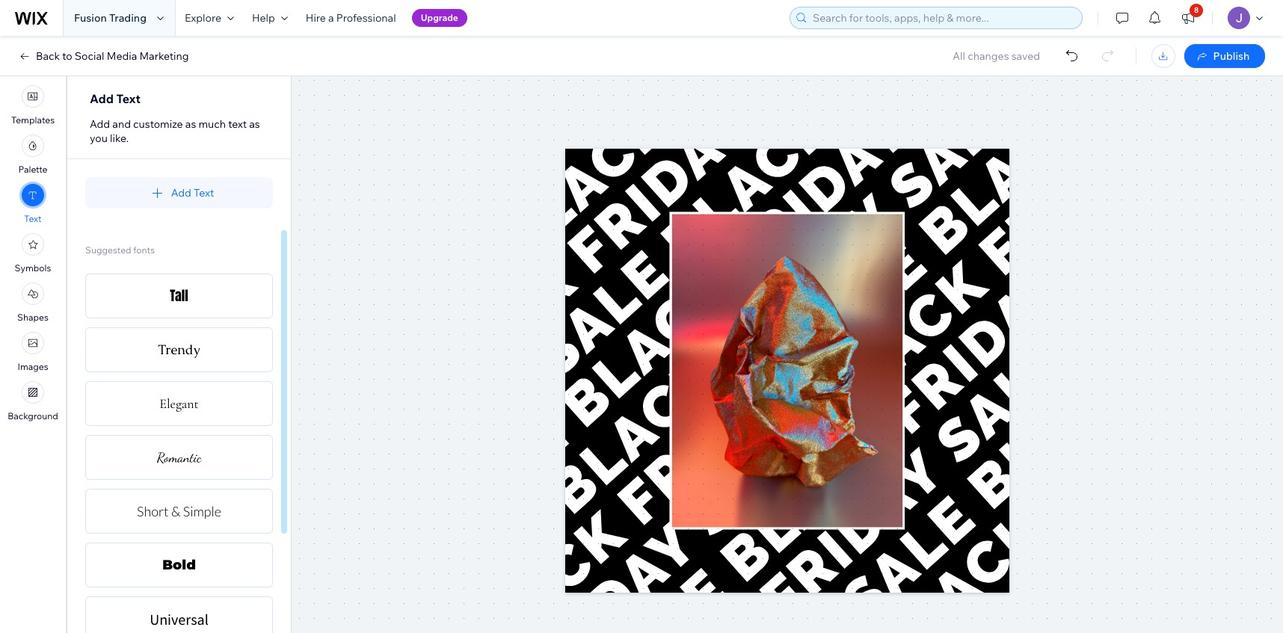 Task type: describe. For each thing, give the bounding box(es) containing it.
background button
[[8, 381, 58, 422]]

short & simple
[[137, 503, 221, 520]]

menu containing templates
[[0, 81, 66, 426]]

help button
[[243, 0, 297, 36]]

shapes
[[17, 312, 49, 323]]

back to social media marketing
[[36, 49, 189, 63]]

palette
[[18, 164, 48, 175]]

simple
[[183, 503, 221, 520]]

publish button
[[1185, 44, 1266, 68]]

fusion
[[74, 11, 107, 25]]

images button
[[17, 332, 48, 372]]

add text button
[[85, 177, 273, 209]]

shapes button
[[17, 283, 49, 323]]

a
[[328, 11, 334, 25]]

0 vertical spatial add
[[90, 91, 114, 106]]

back
[[36, 49, 60, 63]]

add and customize as much text as you like.
[[90, 117, 260, 145]]

upgrade button
[[412, 9, 467, 27]]

add text inside add text button
[[171, 186, 214, 200]]

much
[[199, 117, 226, 131]]

customize
[[133, 117, 183, 131]]

saved
[[1012, 49, 1040, 63]]

romantic
[[157, 449, 201, 466]]

symbols button
[[15, 233, 51, 274]]

text button
[[22, 184, 44, 224]]

hire a professional
[[306, 11, 396, 25]]

marketing
[[139, 49, 189, 63]]

text
[[228, 117, 247, 131]]

palette button
[[18, 135, 48, 175]]

2 as from the left
[[249, 117, 260, 131]]

8 button
[[1172, 0, 1205, 36]]

templates button
[[11, 85, 55, 126]]

all changes saved
[[953, 49, 1040, 63]]

add inside button
[[171, 186, 191, 200]]

to
[[62, 49, 72, 63]]

tall
[[170, 286, 188, 306]]

Search for tools, apps, help & more... field
[[809, 7, 1078, 28]]

suggested fonts
[[85, 244, 155, 256]]

elegant
[[160, 396, 199, 412]]

all
[[953, 49, 966, 63]]

bold
[[162, 557, 196, 574]]

like.
[[110, 132, 129, 145]]



Task type: locate. For each thing, give the bounding box(es) containing it.
hire
[[306, 11, 326, 25]]

1 horizontal spatial text
[[116, 91, 141, 106]]

you
[[90, 132, 108, 145]]

8
[[1194, 5, 1199, 15]]

text down add and customize as much text as you like. at top left
[[194, 186, 214, 200]]

as left much
[[185, 117, 196, 131]]

upgrade
[[421, 12, 458, 23]]

0 horizontal spatial as
[[185, 117, 196, 131]]

add
[[90, 91, 114, 106], [90, 117, 110, 131], [171, 186, 191, 200]]

suggested
[[85, 244, 131, 256]]

changes
[[968, 49, 1009, 63]]

fonts
[[133, 244, 155, 256]]

1 vertical spatial add
[[90, 117, 110, 131]]

text
[[116, 91, 141, 106], [194, 186, 214, 200], [24, 213, 42, 224]]

add inside add and customize as much text as you like.
[[90, 117, 110, 131]]

images
[[17, 361, 48, 372]]

1 as from the left
[[185, 117, 196, 131]]

trading
[[109, 11, 147, 25]]

fusion trading
[[74, 11, 147, 25]]

&
[[171, 503, 181, 520]]

as
[[185, 117, 196, 131], [249, 117, 260, 131]]

media
[[107, 49, 137, 63]]

0 vertical spatial add text
[[90, 91, 141, 106]]

add text
[[90, 91, 141, 106], [171, 186, 214, 200]]

help
[[252, 11, 275, 25]]

publish
[[1214, 49, 1250, 63]]

1 vertical spatial add text
[[171, 186, 214, 200]]

add up and
[[90, 91, 114, 106]]

short
[[137, 503, 169, 520]]

0 horizontal spatial text
[[24, 213, 42, 224]]

trendy
[[158, 341, 200, 359]]

social
[[75, 49, 104, 63]]

hire a professional link
[[297, 0, 405, 36]]

0 horizontal spatial add text
[[90, 91, 141, 106]]

1 vertical spatial text
[[194, 186, 214, 200]]

symbols
[[15, 263, 51, 274]]

background
[[8, 411, 58, 422]]

text up and
[[116, 91, 141, 106]]

templates
[[11, 114, 55, 126]]

2 vertical spatial text
[[24, 213, 42, 224]]

1 horizontal spatial as
[[249, 117, 260, 131]]

professional
[[336, 11, 396, 25]]

as right text
[[249, 117, 260, 131]]

add text down add and customize as much text as you like. at top left
[[171, 186, 214, 200]]

0 vertical spatial text
[[116, 91, 141, 106]]

2 vertical spatial add
[[171, 186, 191, 200]]

text up symbols button
[[24, 213, 42, 224]]

add text up and
[[90, 91, 141, 106]]

menu
[[0, 81, 66, 426]]

2 horizontal spatial text
[[194, 186, 214, 200]]

back to social media marketing button
[[18, 49, 189, 63]]

explore
[[185, 11, 221, 25]]

universal
[[150, 609, 209, 629]]

add down add and customize as much text as you like. at top left
[[171, 186, 191, 200]]

add up you
[[90, 117, 110, 131]]

1 horizontal spatial add text
[[171, 186, 214, 200]]

and
[[112, 117, 131, 131]]



Task type: vqa. For each thing, say whether or not it's contained in the screenshot.
Elegant
yes



